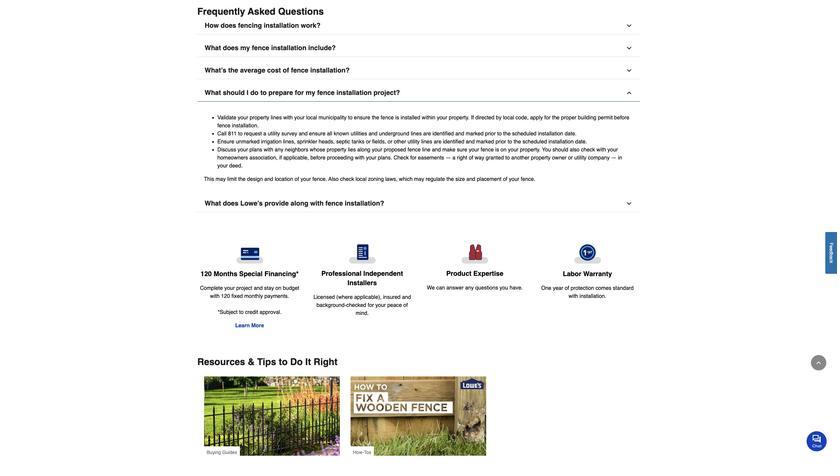 Task type: locate. For each thing, give the bounding box(es) containing it.
0 horizontal spatial a
[[264, 131, 267, 137]]

i
[[247, 89, 249, 97]]

1 vertical spatial 120
[[221, 293, 230, 299]]

your right the validate
[[238, 115, 248, 121]]

to right do
[[261, 89, 267, 97]]

are up easements
[[434, 139, 442, 145]]

and
[[299, 131, 308, 137], [369, 131, 378, 137], [456, 131, 465, 137], [466, 139, 475, 145], [432, 147, 441, 153], [265, 176, 273, 182], [467, 176, 476, 182], [254, 285, 263, 291], [402, 294, 411, 300]]

0 vertical spatial identified
[[433, 131, 454, 137]]

2 horizontal spatial property
[[531, 155, 551, 161]]

1 e from the top
[[829, 246, 835, 248]]

check right also at left top
[[340, 176, 354, 182]]

installation. up the request
[[232, 123, 259, 129]]

2 vertical spatial property
[[531, 155, 551, 161]]

installation? inside what's the average cost of fence installation? 'button'
[[311, 67, 350, 74]]

if
[[279, 155, 282, 161]]

2 vertical spatial chevron down image
[[626, 67, 633, 74]]

0 horizontal spatial property.
[[449, 115, 470, 121]]

1 vertical spatial identified
[[443, 139, 465, 145]]

of inside validate your property lines with your local municipality to ensure the fence is installed within your property. if directed by local code, apply for the proper building permit before fence installation. call 811 to request a utility survey and ensure all known utilities and underground lines are identified and marked prior to the scheduled installation date. ensure unmarked irrigation lines, sprinkler heads, septic tanks or fields, or other utility lines are identified and marked prior to the scheduled installation date. discuss your plans with any neighbors whose property lies along your proposed fence line and make sure your fence is on your property. you should also check with your homeowners association, if applicable, before proceeding with your plans. check for easements — a right of way granted to another property owner or utility company — in your deed.
[[469, 155, 474, 161]]

1 vertical spatial a
[[453, 155, 456, 161]]

1 horizontal spatial 120
[[221, 293, 230, 299]]

local right by
[[504, 115, 515, 121]]

along inside validate your property lines with your local municipality to ensure the fence is installed within your property. if directed by local code, apply for the proper building permit before fence installation. call 811 to request a utility survey and ensure all known utilities and underground lines are identified and marked prior to the scheduled installation date. ensure unmarked irrigation lines, sprinkler heads, septic tanks or fields, or other utility lines are identified and marked prior to the scheduled installation date. discuss your plans with any neighbors whose property lies along your proposed fence line and make sure your fence is on your property. you should also check with your homeowners association, if applicable, before proceeding with your plans. check for easements — a right of way granted to another property owner or utility company — in your deed.
[[358, 147, 371, 153]]

chat invite button image
[[807, 431, 828, 451]]

what down this
[[205, 200, 221, 208]]

of inside licensed (where applicable), insured and background-checked for your peace of mind.
[[404, 302, 408, 309]]

financing*
[[265, 270, 299, 278]]

do
[[290, 356, 303, 367]]

installed
[[401, 115, 421, 121]]

a black metal finial border fence between a walkway and flower bed. image
[[204, 376, 340, 456]]

may right which
[[414, 176, 425, 182]]

0 horizontal spatial —
[[446, 155, 451, 161]]

check right also
[[582, 147, 596, 153]]

before right 'permit'
[[615, 115, 630, 121]]

fence up the municipality
[[317, 89, 335, 97]]

a video showing various ways to fix a wooden fence. image
[[351, 376, 486, 456]]

directed
[[476, 115, 495, 121]]

1 vertical spatial ensure
[[309, 131, 326, 137]]

check
[[582, 147, 596, 153], [340, 176, 354, 182]]

your down fields,
[[372, 147, 383, 153]]

checked
[[347, 302, 367, 309]]

0 horizontal spatial check
[[340, 176, 354, 182]]

1 vertical spatial scheduled
[[523, 139, 547, 145]]

with inside button
[[311, 200, 324, 208]]

fence up what should i do to prepare for my fence installation project?
[[291, 67, 309, 74]]

right
[[457, 155, 468, 161]]

credit
[[245, 309, 258, 315]]

1 vertical spatial installation?
[[345, 200, 384, 208]]

1 vertical spatial before
[[311, 155, 326, 161]]

along
[[358, 147, 371, 153], [291, 200, 309, 208]]

or down underground
[[388, 139, 393, 145]]

what inside what does my fence installation include? button
[[205, 44, 221, 52]]

1 vertical spatial property
[[327, 147, 347, 153]]

1 vertical spatial along
[[291, 200, 309, 208]]

frequently asked questions
[[197, 6, 324, 17]]

along down tanks
[[358, 147, 371, 153]]

property. up another
[[520, 147, 541, 153]]

0 vertical spatial are
[[424, 131, 431, 137]]

does down frequently
[[221, 22, 236, 30]]

0 vertical spatial check
[[582, 147, 596, 153]]

for right prepare
[[295, 89, 304, 97]]

installation inside button
[[337, 89, 372, 97]]

1 vertical spatial on
[[276, 285, 282, 291]]

my
[[241, 44, 250, 52], [306, 89, 316, 97]]

you
[[543, 147, 552, 153]]

chevron down image inside what does my fence installation include? button
[[626, 45, 633, 52]]

proposed
[[384, 147, 406, 153]]

0 horizontal spatial utility
[[268, 131, 280, 137]]

of right the peace
[[404, 302, 408, 309]]

2 what from the top
[[205, 89, 221, 97]]

2 vertical spatial utility
[[575, 155, 587, 161]]

your
[[238, 115, 248, 121], [295, 115, 305, 121], [437, 115, 448, 121], [238, 147, 248, 153], [372, 147, 383, 153], [469, 147, 480, 153], [508, 147, 519, 153], [608, 147, 618, 153], [366, 155, 377, 161], [218, 163, 228, 169], [301, 176, 311, 182], [509, 176, 520, 182], [225, 285, 235, 291], [376, 302, 386, 309]]

1 vertical spatial lines
[[411, 131, 422, 137]]

of inside 'button'
[[283, 67, 289, 74]]

1 vertical spatial my
[[306, 89, 316, 97]]

lines up survey
[[271, 115, 282, 121]]

installation? down include? on the left top of the page
[[311, 67, 350, 74]]

with inside one year of protection comes standard with installation.
[[569, 293, 579, 299]]

0 vertical spatial what
[[205, 44, 221, 52]]

0 vertical spatial should
[[223, 89, 245, 97]]

0 vertical spatial along
[[358, 147, 371, 153]]

a up irrigation
[[264, 131, 267, 137]]

1 vertical spatial installation.
[[580, 293, 607, 299]]

installation left project?
[[337, 89, 372, 97]]

any up if
[[275, 147, 284, 153]]

may
[[216, 176, 226, 182], [414, 176, 425, 182]]

0 vertical spatial chevron down image
[[626, 23, 633, 29]]

background-
[[317, 302, 347, 309]]

to left the credit
[[239, 309, 244, 315]]

2 vertical spatial a
[[829, 256, 835, 259]]

this
[[204, 176, 214, 182]]

prior down directed
[[485, 131, 496, 137]]

installation. inside one year of protection comes standard with installation.
[[580, 293, 607, 299]]

does
[[221, 22, 236, 30], [223, 44, 239, 52], [223, 200, 239, 208]]

how-tos link
[[351, 376, 486, 456]]

e up 'd'
[[829, 246, 835, 248]]

easements
[[418, 155, 445, 161]]

your inside licensed (where applicable), insured and background-checked for your peace of mind.
[[376, 302, 386, 309]]

my down fencing
[[241, 44, 250, 52]]

to left do
[[279, 356, 288, 367]]

1 horizontal spatial is
[[496, 147, 500, 153]]

fence
[[252, 44, 270, 52], [291, 67, 309, 74], [317, 89, 335, 97], [381, 115, 394, 121], [218, 123, 231, 129], [408, 147, 421, 153], [481, 147, 494, 153], [326, 200, 343, 208]]

2 vertical spatial lines
[[422, 139, 433, 145]]

fence. down another
[[521, 176, 536, 182]]

a lowe's red vest icon. image
[[424, 245, 526, 264]]

2 chevron down image from the top
[[626, 45, 633, 52]]

should left i at the left top
[[223, 89, 245, 97]]

1 chevron down image from the top
[[626, 23, 633, 29]]

for right apply
[[545, 115, 551, 121]]

underground
[[379, 131, 410, 137]]

1 horizontal spatial are
[[434, 139, 442, 145]]

2 — from the left
[[612, 155, 617, 161]]

line
[[423, 147, 431, 153]]

your left the plans.
[[366, 155, 377, 161]]

1 vertical spatial what
[[205, 89, 221, 97]]

scheduled down code, at top
[[513, 131, 537, 137]]

0 vertical spatial installation?
[[311, 67, 350, 74]]

buying guides
[[207, 450, 237, 455]]

0 vertical spatial on
[[501, 147, 507, 153]]

for down applicable),
[[368, 302, 374, 309]]

fence down how does fencing installation work?
[[252, 44, 270, 52]]

installation up also
[[549, 139, 574, 145]]

1 horizontal spatial on
[[501, 147, 507, 153]]

learn more link
[[235, 323, 264, 329]]

e up b
[[829, 248, 835, 251]]

placement
[[477, 176, 502, 182]]

0 vertical spatial does
[[221, 22, 236, 30]]

0 vertical spatial ensure
[[354, 115, 371, 121]]

fixed
[[232, 293, 243, 299]]

tos
[[364, 450, 372, 455]]

0 vertical spatial any
[[275, 147, 284, 153]]

0 horizontal spatial may
[[216, 176, 226, 182]]

date. down proper at top
[[565, 131, 577, 137]]

plans
[[250, 147, 262, 153]]

to up another
[[508, 139, 513, 145]]

0 horizontal spatial should
[[223, 89, 245, 97]]

2 vertical spatial what
[[205, 200, 221, 208]]

0 horizontal spatial my
[[241, 44, 250, 52]]

property.
[[449, 115, 470, 121], [520, 147, 541, 153]]

1 horizontal spatial may
[[414, 176, 425, 182]]

e
[[829, 246, 835, 248], [829, 248, 835, 251]]

owner
[[553, 155, 567, 161]]

—
[[446, 155, 451, 161], [612, 155, 617, 161]]

1 horizontal spatial —
[[612, 155, 617, 161]]

homeowners
[[218, 155, 248, 161]]

along right provide
[[291, 200, 309, 208]]

your up fixed
[[225, 285, 235, 291]]

a up k
[[829, 256, 835, 259]]

chevron down image inside the how does fencing installation work? button
[[626, 23, 633, 29]]

installation down questions
[[264, 22, 299, 30]]

for right check
[[411, 155, 417, 161]]

120 months special financing*
[[201, 270, 299, 278]]

1 vertical spatial date.
[[576, 139, 588, 145]]

1 horizontal spatial my
[[306, 89, 316, 97]]

installers
[[348, 279, 377, 287]]

before down whose
[[311, 155, 326, 161]]

on up granted
[[501, 147, 507, 153]]

0 horizontal spatial 120
[[201, 270, 212, 278]]

1 vertical spatial does
[[223, 44, 239, 52]]

local left the municipality
[[306, 115, 317, 121]]

granted
[[486, 155, 504, 161]]

your down the unmarked
[[238, 147, 248, 153]]

2 horizontal spatial a
[[829, 256, 835, 259]]

1 vertical spatial any
[[466, 285, 474, 291]]

which
[[399, 176, 413, 182]]

any inside validate your property lines with your local municipality to ensure the fence is installed within your property. if directed by local code, apply for the proper building permit before fence installation. call 811 to request a utility survey and ensure all known utilities and underground lines are identified and marked prior to the scheduled installation date. ensure unmarked irrigation lines, sprinkler heads, septic tanks or fields, or other utility lines are identified and marked prior to the scheduled installation date. discuss your plans with any neighbors whose property lies along your proposed fence line and make sure your fence is on your property. you should also check with your homeowners association, if applicable, before proceeding with your plans. check for easements — a right of way granted to another property owner or utility company — in your deed.
[[275, 147, 284, 153]]

property up proceeding
[[327, 147, 347, 153]]

1 horizontal spatial should
[[553, 147, 569, 153]]

0 vertical spatial my
[[241, 44, 250, 52]]

0 vertical spatial is
[[396, 115, 400, 121]]

utility down also
[[575, 155, 587, 161]]

payments.
[[265, 293, 289, 299]]

or right tanks
[[366, 139, 371, 145]]

of right placement
[[503, 176, 508, 182]]

fence inside button
[[317, 89, 335, 97]]

any right answer
[[466, 285, 474, 291]]

and inside complete your project and stay on budget with 120 fixed monthly payments.
[[254, 285, 263, 291]]

1 horizontal spatial utility
[[408, 139, 420, 145]]

what inside "what does lowe's provide along with fence installation?" button
[[205, 200, 221, 208]]

what inside the what should i do to prepare for my fence installation project? button
[[205, 89, 221, 97]]

0 vertical spatial property.
[[449, 115, 470, 121]]

association,
[[250, 155, 278, 161]]

1 horizontal spatial check
[[582, 147, 596, 153]]

project
[[236, 285, 253, 291]]

your down insured
[[376, 302, 386, 309]]

lowe's
[[241, 200, 263, 208]]

chevron down image
[[626, 23, 633, 29], [626, 45, 633, 52], [626, 67, 633, 74]]

how does fencing installation work? button
[[197, 18, 640, 35]]

along inside "what does lowe's provide along with fence installation?" button
[[291, 200, 309, 208]]

0 horizontal spatial installation.
[[232, 123, 259, 129]]

0 vertical spatial scheduled
[[513, 131, 537, 137]]

does up what's in the left of the page
[[223, 44, 239, 52]]

1 vertical spatial utility
[[408, 139, 420, 145]]

professional independent installers
[[322, 270, 403, 287]]

more
[[251, 323, 264, 329]]

right
[[314, 356, 338, 367]]

or down also
[[569, 155, 573, 161]]

expertise
[[474, 270, 504, 278]]

1 vertical spatial should
[[553, 147, 569, 153]]

for inside the what should i do to prepare for my fence installation project? button
[[295, 89, 304, 97]]

all
[[327, 131, 333, 137]]

0 horizontal spatial is
[[396, 115, 400, 121]]

learn
[[235, 323, 250, 329]]

0 horizontal spatial property
[[250, 115, 270, 121]]

a blue 1-year labor warranty icon. image
[[537, 245, 639, 264]]

by
[[496, 115, 502, 121]]

plans.
[[378, 155, 392, 161]]

my right prepare
[[306, 89, 316, 97]]

questions
[[278, 6, 324, 17]]

— left 'in'
[[612, 155, 617, 161]]

installation? inside "what does lowe's provide along with fence installation?" button
[[345, 200, 384, 208]]

any
[[275, 147, 284, 153], [466, 285, 474, 291]]

0 horizontal spatial fence.
[[313, 176, 327, 182]]

2 may from the left
[[414, 176, 425, 182]]

marked up way at the right top of the page
[[477, 139, 494, 145]]

regulate
[[426, 176, 445, 182]]

mind.
[[356, 311, 369, 317]]

installation. inside validate your property lines with your local municipality to ensure the fence is installed within your property. if directed by local code, apply for the proper building permit before fence installation. call 811 to request a utility survey and ensure all known utilities and underground lines are identified and marked prior to the scheduled installation date. ensure unmarked irrigation lines, sprinkler heads, septic tanks or fields, or other utility lines are identified and marked prior to the scheduled installation date. discuss your plans with any neighbors whose property lies along your proposed fence line and make sure your fence is on your property. you should also check with your homeowners association, if applicable, before proceeding with your plans. check for easements — a right of way granted to another property owner or utility company — in your deed.
[[232, 123, 259, 129]]

include?
[[309, 44, 336, 52]]

apply
[[531, 115, 543, 121]]

have.
[[510, 285, 523, 291]]

the right what's in the left of the page
[[228, 67, 238, 74]]

fence. left also at left top
[[313, 176, 327, 182]]

1 horizontal spatial or
[[388, 139, 393, 145]]

should inside validate your property lines with your local municipality to ensure the fence is installed within your property. if directed by local code, apply for the proper building permit before fence installation. call 811 to request a utility survey and ensure all known utilities and underground lines are identified and marked prior to the scheduled installation date. ensure unmarked irrigation lines, sprinkler heads, septic tanks or fields, or other utility lines are identified and marked prior to the scheduled installation date. discuss your plans with any neighbors whose property lies along your proposed fence line and make sure your fence is on your property. you should also check with your homeowners association, if applicable, before proceeding with your plans. check for easements — a right of way granted to another property owner or utility company — in your deed.
[[553, 147, 569, 153]]

ensure
[[218, 139, 235, 145]]

utility right other
[[408, 139, 420, 145]]

0 horizontal spatial on
[[276, 285, 282, 291]]

prior up granted
[[496, 139, 507, 145]]

are up "line"
[[424, 131, 431, 137]]

811
[[228, 131, 237, 137]]

1 horizontal spatial fence.
[[521, 176, 536, 182]]

ensure up the utilities
[[354, 115, 371, 121]]

of right cost
[[283, 67, 289, 74]]

chevron down image for include?
[[626, 45, 633, 52]]

1 horizontal spatial property.
[[520, 147, 541, 153]]

lines down installed
[[411, 131, 422, 137]]

property down you
[[531, 155, 551, 161]]

1 horizontal spatial installation.
[[580, 293, 607, 299]]

installation? down this may limit the design and location of your fence. also check local zoning laws, which may regulate the size and placement of your fence.
[[345, 200, 384, 208]]

120
[[201, 270, 212, 278], [221, 293, 230, 299]]

1 horizontal spatial a
[[453, 155, 456, 161]]

1 vertical spatial chevron down image
[[626, 45, 633, 52]]

to right granted
[[506, 155, 510, 161]]

1 horizontal spatial before
[[615, 115, 630, 121]]

fencing
[[238, 22, 262, 30]]

of right location
[[295, 176, 299, 182]]

your down homeowners
[[218, 163, 228, 169]]

property up the request
[[250, 115, 270, 121]]

what
[[205, 44, 221, 52], [205, 89, 221, 97], [205, 200, 221, 208]]

3 what from the top
[[205, 200, 221, 208]]

1 what from the top
[[205, 44, 221, 52]]

marked down if
[[466, 131, 484, 137]]

heads,
[[319, 139, 335, 145]]

0 vertical spatial property
[[250, 115, 270, 121]]

0 horizontal spatial any
[[275, 147, 284, 153]]

your up way at the right top of the page
[[469, 147, 480, 153]]

sure
[[457, 147, 468, 153]]

the up granted
[[504, 131, 511, 137]]

if
[[471, 115, 474, 121]]

applicable,
[[284, 155, 309, 161]]

tips
[[257, 356, 276, 367]]

chevron down image inside what's the average cost of fence installation? 'button'
[[626, 67, 633, 74]]

ensure left all
[[309, 131, 326, 137]]

0 horizontal spatial are
[[424, 131, 431, 137]]

date. up also
[[576, 139, 588, 145]]

local left zoning
[[356, 176, 367, 182]]

a left right
[[453, 155, 456, 161]]

scheduled up you
[[523, 139, 547, 145]]

approval.
[[260, 309, 282, 315]]

product
[[447, 270, 472, 278]]

1 horizontal spatial any
[[466, 285, 474, 291]]

1 vertical spatial is
[[496, 147, 500, 153]]

0 vertical spatial lines
[[271, 115, 282, 121]]

installation.
[[232, 123, 259, 129], [580, 293, 607, 299]]

what down what's in the left of the page
[[205, 89, 221, 97]]

3 chevron down image from the top
[[626, 67, 633, 74]]

0 horizontal spatial along
[[291, 200, 309, 208]]

property
[[250, 115, 270, 121], [327, 147, 347, 153], [531, 155, 551, 161]]

on up payments.
[[276, 285, 282, 291]]

what down how
[[205, 44, 221, 52]]

utility up irrigation
[[268, 131, 280, 137]]



Task type: vqa. For each thing, say whether or not it's contained in the screenshot.
"removal"
no



Task type: describe. For each thing, give the bounding box(es) containing it.
how-tos
[[353, 450, 372, 455]]

1 — from the left
[[446, 155, 451, 161]]

another
[[512, 155, 530, 161]]

0 horizontal spatial local
[[306, 115, 317, 121]]

deed.
[[229, 163, 243, 169]]

does for fencing
[[221, 22, 236, 30]]

questions
[[476, 285, 499, 291]]

resources
[[197, 356, 245, 367]]

your up another
[[508, 147, 519, 153]]

stay
[[264, 285, 274, 291]]

prepare
[[269, 89, 293, 97]]

does for lowe's
[[223, 200, 239, 208]]

how
[[205, 22, 219, 30]]

d
[[829, 251, 835, 253]]

*subject
[[218, 309, 238, 315]]

2 fence. from the left
[[521, 176, 536, 182]]

proceeding
[[327, 155, 354, 161]]

1 vertical spatial check
[[340, 176, 354, 182]]

what for what does lowe's provide along with fence installation?
[[205, 200, 221, 208]]

1 vertical spatial prior
[[496, 139, 507, 145]]

guides
[[222, 450, 237, 455]]

check
[[394, 155, 409, 161]]

of inside one year of protection comes standard with installation.
[[565, 285, 570, 291]]

septic
[[337, 139, 351, 145]]

what for what should i do to prepare for my fence installation project?
[[205, 89, 221, 97]]

insured
[[383, 294, 401, 300]]

your down another
[[509, 176, 520, 182]]

project?
[[374, 89, 400, 97]]

what should i do to prepare for my fence installation project?
[[205, 89, 400, 97]]

1 fence. from the left
[[313, 176, 327, 182]]

frequently
[[197, 6, 245, 17]]

0 vertical spatial utility
[[268, 131, 280, 137]]

also
[[570, 147, 580, 153]]

make
[[443, 147, 456, 153]]

this may limit the design and location of your fence. also check local zoning laws, which may regulate the size and placement of your fence.
[[204, 176, 536, 182]]

work?
[[301, 22, 321, 30]]

chevron up image
[[816, 360, 823, 366]]

fence left "line"
[[408, 147, 421, 153]]

can
[[437, 285, 445, 291]]

1 vertical spatial marked
[[477, 139, 494, 145]]

0 vertical spatial date.
[[565, 131, 577, 137]]

the up fields,
[[372, 115, 380, 121]]

within
[[422, 115, 436, 121]]

the inside 'button'
[[228, 67, 238, 74]]

fence inside 'button'
[[291, 67, 309, 74]]

labor warranty
[[563, 270, 613, 278]]

cost
[[267, 67, 281, 74]]

0 vertical spatial prior
[[485, 131, 496, 137]]

my inside the what should i do to prepare for my fence installation project? button
[[306, 89, 316, 97]]

a inside button
[[829, 256, 835, 259]]

what's the average cost of fence installation? button
[[197, 62, 640, 79]]

1 horizontal spatial property
[[327, 147, 347, 153]]

chevron up image
[[626, 90, 633, 96]]

a dark blue background check icon. image
[[312, 245, 414, 264]]

2 e from the top
[[829, 248, 835, 251]]

in
[[619, 155, 623, 161]]

request
[[244, 131, 262, 137]]

sprinkler
[[297, 139, 317, 145]]

your up company
[[608, 147, 618, 153]]

fence down also at left top
[[326, 200, 343, 208]]

0 vertical spatial marked
[[466, 131, 484, 137]]

design
[[247, 176, 263, 182]]

company
[[588, 155, 610, 161]]

and inside licensed (where applicable), insured and background-checked for your peace of mind.
[[402, 294, 411, 300]]

fence up underground
[[381, 115, 394, 121]]

2 horizontal spatial utility
[[575, 155, 587, 161]]

your inside complete your project and stay on budget with 120 fixed monthly payments.
[[225, 285, 235, 291]]

1 horizontal spatial local
[[356, 176, 367, 182]]

scroll to top element
[[812, 355, 827, 371]]

chevron down image for fence
[[626, 67, 633, 74]]

for inside licensed (where applicable), insured and background-checked for your peace of mind.
[[368, 302, 374, 309]]

0 horizontal spatial or
[[366, 139, 371, 145]]

check inside validate your property lines with your local municipality to ensure the fence is installed within your property. if directed by local code, apply for the proper building permit before fence installation. call 811 to request a utility survey and ensure all known utilities and underground lines are identified and marked prior to the scheduled installation date. ensure unmarked irrigation lines, sprinkler heads, septic tanks or fields, or other utility lines are identified and marked prior to the scheduled installation date. discuss your plans with any neighbors whose property lies along your proposed fence line and make sure your fence is on your property. you should also check with your homeowners association, if applicable, before proceeding with your plans. check for easements — a right of way granted to another property owner or utility company — in your deed.
[[582, 147, 596, 153]]

proper
[[562, 115, 577, 121]]

on inside validate your property lines with your local municipality to ensure the fence is installed within your property. if directed by local code, apply for the proper building permit before fence installation. call 811 to request a utility survey and ensure all known utilities and underground lines are identified and marked prior to the scheduled installation date. ensure unmarked irrigation lines, sprinkler heads, septic tanks or fields, or other utility lines are identified and marked prior to the scheduled installation date. discuss your plans with any neighbors whose property lies along your proposed fence line and make sure your fence is on your property. you should also check with your homeowners association, if applicable, before proceeding with your plans. check for easements — a right of way granted to another property owner or utility company — in your deed.
[[501, 147, 507, 153]]

f e e d b a c k
[[829, 243, 835, 263]]

should inside button
[[223, 89, 245, 97]]

2 horizontal spatial or
[[569, 155, 573, 161]]

the left proper at top
[[553, 115, 560, 121]]

120 inside complete your project and stay on budget with 120 fixed monthly payments.
[[221, 293, 230, 299]]

your right location
[[301, 176, 311, 182]]

to right the municipality
[[348, 115, 353, 121]]

validate your property lines with your local municipality to ensure the fence is installed within your property. if directed by local code, apply for the proper building permit before fence installation. call 811 to request a utility survey and ensure all known utilities and underground lines are identified and marked prior to the scheduled installation date. ensure unmarked irrigation lines, sprinkler heads, septic tanks or fields, or other utility lines are identified and marked prior to the scheduled installation date. discuss your plans with any neighbors whose property lies along your proposed fence line and make sure your fence is on your property. you should also check with your homeowners association, if applicable, before proceeding with your plans. check for easements — a right of way granted to another property owner or utility company — in your deed.
[[218, 115, 630, 169]]

it
[[306, 356, 311, 367]]

installation up what's the average cost of fence installation?
[[271, 44, 307, 52]]

comes
[[596, 285, 612, 291]]

what does lowe's provide along with fence installation? button
[[197, 195, 640, 213]]

1 vertical spatial property.
[[520, 147, 541, 153]]

lies
[[348, 147, 356, 153]]

also
[[329, 176, 339, 182]]

the up another
[[514, 139, 522, 145]]

monthly
[[244, 293, 263, 299]]

fields,
[[373, 139, 387, 145]]

0 vertical spatial 120
[[201, 270, 212, 278]]

way
[[475, 155, 485, 161]]

answer
[[447, 285, 464, 291]]

my inside what does my fence installation include? button
[[241, 44, 250, 52]]

1 may from the left
[[216, 176, 226, 182]]

your up survey
[[295, 115, 305, 121]]

the right limit
[[238, 176, 246, 182]]

we
[[427, 285, 435, 291]]

labor
[[563, 270, 582, 278]]

months
[[214, 270, 238, 278]]

lines,
[[283, 139, 296, 145]]

peace
[[388, 302, 402, 309]]

0 horizontal spatial before
[[311, 155, 326, 161]]

a dark blue credit card icon. image
[[199, 245, 301, 264]]

your right 'within'
[[437, 115, 448, 121]]

to down by
[[498, 131, 502, 137]]

warranty
[[584, 270, 613, 278]]

do
[[251, 89, 259, 97]]

to right 811
[[238, 131, 243, 137]]

year
[[553, 285, 564, 291]]

budget
[[283, 285, 300, 291]]

laws,
[[386, 176, 398, 182]]

buying guides link
[[204, 376, 340, 456]]

to inside the what should i do to prepare for my fence installation project? button
[[261, 89, 267, 97]]

independent
[[364, 270, 403, 278]]

1 vertical spatial are
[[434, 139, 442, 145]]

location
[[275, 176, 293, 182]]

one year of protection comes standard with installation.
[[542, 285, 634, 299]]

other
[[394, 139, 406, 145]]

installation up you
[[538, 131, 564, 137]]

fence up "call"
[[218, 123, 231, 129]]

size
[[456, 176, 465, 182]]

2 horizontal spatial local
[[504, 115, 515, 121]]

code,
[[516, 115, 529, 121]]

does for my
[[223, 44, 239, 52]]

what for what does my fence installation include?
[[205, 44, 221, 52]]

you
[[500, 285, 509, 291]]

the left size
[[447, 176, 454, 182]]

f
[[829, 243, 835, 246]]

fence up granted
[[481, 147, 494, 153]]

chevron down image
[[626, 200, 633, 207]]

one
[[542, 285, 552, 291]]

what does my fence installation include?
[[205, 44, 336, 52]]

0 horizontal spatial ensure
[[309, 131, 326, 137]]

*subject to credit approval.
[[218, 309, 282, 315]]

what does my fence installation include? button
[[197, 40, 640, 57]]

on inside complete your project and stay on budget with 120 fixed monthly payments.
[[276, 285, 282, 291]]

protection
[[571, 285, 595, 291]]

k
[[829, 261, 835, 263]]

c
[[829, 259, 835, 261]]

learn more
[[235, 323, 264, 329]]

0 vertical spatial before
[[615, 115, 630, 121]]

average
[[240, 67, 266, 74]]

with inside complete your project and stay on budget with 120 fixed monthly payments.
[[210, 293, 220, 299]]

1 horizontal spatial ensure
[[354, 115, 371, 121]]

provide
[[265, 200, 289, 208]]



